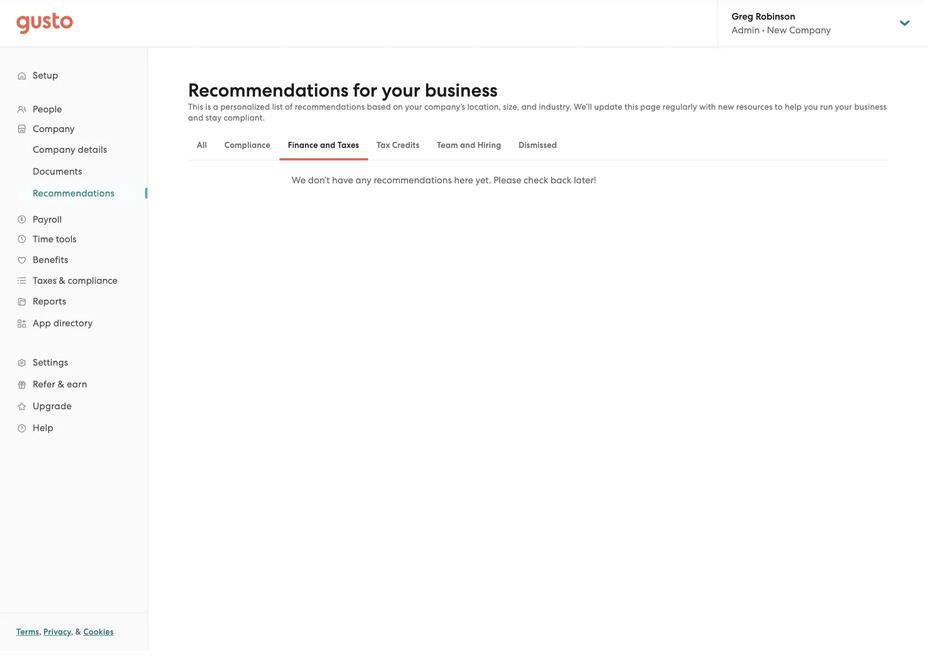 Task type: vqa. For each thing, say whether or not it's contained in the screenshot.
'Compliance'
yes



Task type: describe. For each thing, give the bounding box(es) containing it.
your up on
[[382, 79, 421, 102]]

documents
[[33, 166, 82, 177]]

location,
[[468, 102, 501, 112]]

company details link
[[20, 140, 137, 159]]

taxes & compliance button
[[11, 271, 137, 291]]

list containing company details
[[0, 139, 147, 204]]

cookies button
[[83, 626, 114, 639]]

we
[[292, 175, 306, 186]]

•
[[763, 25, 765, 35]]

recommendations link
[[20, 183, 137, 203]]

don't
[[308, 175, 330, 186]]

tax
[[377, 140, 390, 150]]

app
[[33, 318, 51, 329]]

time tools
[[33, 234, 77, 245]]

size,
[[503, 102, 520, 112]]

terms
[[16, 627, 39, 637]]

gusto navigation element
[[0, 47, 147, 457]]

and down this at the top left
[[188, 113, 204, 123]]

people
[[33, 104, 62, 115]]

help link
[[11, 418, 137, 438]]

is
[[205, 102, 211, 112]]

cookies
[[83, 627, 114, 637]]

team and hiring
[[437, 140, 502, 150]]

compliance
[[68, 275, 118, 286]]

page
[[641, 102, 661, 112]]

list
[[272, 102, 283, 112]]

recommendations for recommendations for your business this is a personalized list of recommendations based on your company's location, size, and industry. we'll update this page regularly with new resources to help you run your business and stay compliant.
[[188, 79, 349, 102]]

terms link
[[16, 627, 39, 637]]

reports
[[33, 296, 66, 307]]

benefits
[[33, 254, 68, 265]]

time tools button
[[11, 229, 137, 249]]

dismissed button
[[510, 132, 566, 158]]

please
[[494, 175, 522, 186]]

refer & earn
[[33, 379, 87, 390]]

credits
[[392, 140, 420, 150]]

to
[[775, 102, 783, 112]]

yet.
[[476, 175, 492, 186]]

hiring
[[478, 140, 502, 150]]

refer & earn link
[[11, 375, 137, 394]]

benefits link
[[11, 250, 137, 270]]

back
[[551, 175, 572, 186]]

new
[[768, 25, 788, 35]]

company for company details
[[33, 144, 75, 155]]

privacy link
[[43, 627, 71, 637]]

and inside finance and taxes button
[[320, 140, 336, 150]]

details
[[78, 144, 107, 155]]

personalized
[[221, 102, 270, 112]]

admin
[[732, 25, 760, 35]]

compliant.
[[224, 113, 265, 123]]

new
[[719, 102, 735, 112]]

setup
[[33, 70, 58, 81]]

help
[[786, 102, 803, 112]]

all
[[197, 140, 207, 150]]

recommendation categories for your business tab list
[[188, 130, 889, 161]]

1 , from the left
[[39, 627, 41, 637]]

0 horizontal spatial business
[[425, 79, 498, 102]]

tax credits button
[[368, 132, 429, 158]]

earn
[[67, 379, 87, 390]]

taxes & compliance
[[33, 275, 118, 286]]

app directory link
[[11, 313, 137, 333]]

refer
[[33, 379, 55, 390]]

finance and taxes button
[[279, 132, 368, 158]]

privacy
[[43, 627, 71, 637]]

and right size,
[[522, 102, 537, 112]]



Task type: locate. For each thing, give the bounding box(es) containing it.
based
[[367, 102, 391, 112]]

& left cookies
[[75, 627, 81, 637]]

this
[[625, 102, 639, 112]]

2 , from the left
[[71, 627, 73, 637]]

stay
[[206, 113, 222, 123]]

1 vertical spatial recommendations
[[33, 188, 115, 199]]

& inside dropdown button
[[59, 275, 65, 286]]

with
[[700, 102, 717, 112]]

, left privacy link
[[39, 627, 41, 637]]

settings link
[[11, 353, 137, 372]]

2 vertical spatial company
[[33, 144, 75, 155]]

recommendations down documents link
[[33, 188, 115, 199]]

recommendations up finance and taxes
[[295, 102, 365, 112]]

greg
[[732, 11, 754, 22]]

company up documents
[[33, 144, 75, 155]]

people button
[[11, 99, 137, 119]]

payroll button
[[11, 210, 137, 229]]

your right on
[[405, 102, 423, 112]]

regularly
[[663, 102, 698, 112]]

and right finance
[[320, 140, 336, 150]]

time
[[33, 234, 54, 245]]

check
[[524, 175, 549, 186]]

taxes inside dropdown button
[[33, 275, 57, 286]]

upgrade
[[33, 401, 72, 412]]

recommendations inside recommendations for your business this is a personalized list of recommendations based on your company's location, size, and industry. we'll update this page regularly with new resources to help you run your business and stay compliant.
[[295, 102, 365, 112]]

company inside dropdown button
[[33, 123, 75, 134]]

upgrade link
[[11, 396, 137, 416]]

we don't have any recommendations here yet. please check back later!
[[292, 175, 597, 186]]

& down benefits link
[[59, 275, 65, 286]]

1 vertical spatial company
[[33, 123, 75, 134]]

0 vertical spatial taxes
[[338, 140, 359, 150]]

on
[[393, 102, 403, 112]]

0 horizontal spatial taxes
[[33, 275, 57, 286]]

0 vertical spatial business
[[425, 79, 498, 102]]

you
[[805, 102, 819, 112]]

settings
[[33, 357, 68, 368]]

update
[[595, 102, 623, 112]]

finance
[[288, 140, 318, 150]]

company inside greg robinson admin • new company
[[790, 25, 832, 35]]

1 vertical spatial &
[[58, 379, 64, 390]]

0 horizontal spatial ,
[[39, 627, 41, 637]]

setup link
[[11, 66, 137, 85]]

,
[[39, 627, 41, 637], [71, 627, 73, 637]]

taxes up the "reports"
[[33, 275, 57, 286]]

&
[[59, 275, 65, 286], [58, 379, 64, 390], [75, 627, 81, 637]]

app directory
[[33, 318, 93, 329]]

1 horizontal spatial ,
[[71, 627, 73, 637]]

1 horizontal spatial taxes
[[338, 140, 359, 150]]

& for compliance
[[59, 275, 65, 286]]

for
[[353, 79, 378, 102]]

taxes left tax
[[338, 140, 359, 150]]

here
[[454, 175, 474, 186]]

industry.
[[539, 102, 572, 112]]

1 horizontal spatial recommendations
[[374, 175, 452, 186]]

company
[[790, 25, 832, 35], [33, 123, 75, 134], [33, 144, 75, 155]]

compliance
[[225, 140, 271, 150]]

1 vertical spatial taxes
[[33, 275, 57, 286]]

list
[[0, 99, 147, 439], [0, 139, 147, 204]]

recommendations
[[188, 79, 349, 102], [33, 188, 115, 199]]

recommendations for your business this is a personalized list of recommendations based on your company's location, size, and industry. we'll update this page regularly with new resources to help you run your business and stay compliant.
[[188, 79, 888, 123]]

business right run
[[855, 102, 888, 112]]

business
[[425, 79, 498, 102], [855, 102, 888, 112]]

finance and taxes
[[288, 140, 359, 150]]

company details
[[33, 144, 107, 155]]

company for company
[[33, 123, 75, 134]]

recommendations inside recommendations link
[[33, 188, 115, 199]]

terms , privacy , & cookies
[[16, 627, 114, 637]]

recommendations inside recommendations for your business this is a personalized list of recommendations based on your company's location, size, and industry. we'll update this page regularly with new resources to help you run your business and stay compliant.
[[188, 79, 349, 102]]

0 vertical spatial company
[[790, 25, 832, 35]]

documents link
[[20, 162, 137, 181]]

of
[[285, 102, 293, 112]]

0 horizontal spatial recommendations
[[295, 102, 365, 112]]

company right new
[[790, 25, 832, 35]]

1 horizontal spatial business
[[855, 102, 888, 112]]

recommendations up list
[[188, 79, 349, 102]]

and inside team and hiring button
[[460, 140, 476, 150]]

home image
[[16, 12, 73, 34]]

and
[[522, 102, 537, 112], [188, 113, 204, 123], [320, 140, 336, 150], [460, 140, 476, 150]]

have
[[332, 175, 354, 186]]

reports link
[[11, 292, 137, 311]]

0 vertical spatial recommendations
[[295, 102, 365, 112]]

robinson
[[756, 11, 796, 22]]

recommendations for recommendations
[[33, 188, 115, 199]]

directory
[[53, 318, 93, 329]]

this
[[188, 102, 203, 112]]

0 horizontal spatial recommendations
[[33, 188, 115, 199]]

later!
[[574, 175, 597, 186]]

2 list from the top
[[0, 139, 147, 204]]

your right run
[[836, 102, 853, 112]]

and right 'team' on the top of page
[[460, 140, 476, 150]]

greg robinson admin • new company
[[732, 11, 832, 35]]

business up company's
[[425, 79, 498, 102]]

2 vertical spatial &
[[75, 627, 81, 637]]

tools
[[56, 234, 77, 245]]

0 vertical spatial recommendations
[[188, 79, 349, 102]]

resources
[[737, 102, 773, 112]]

a
[[213, 102, 218, 112]]

1 list from the top
[[0, 99, 147, 439]]

1 vertical spatial business
[[855, 102, 888, 112]]

company down people
[[33, 123, 75, 134]]

& for earn
[[58, 379, 64, 390]]

tax credits
[[377, 140, 420, 150]]

help
[[33, 423, 53, 434]]

& left earn
[[58, 379, 64, 390]]

company's
[[425, 102, 466, 112]]

we'll
[[574, 102, 593, 112]]

your
[[382, 79, 421, 102], [405, 102, 423, 112], [836, 102, 853, 112]]

taxes inside button
[[338, 140, 359, 150]]

all button
[[188, 132, 216, 158]]

payroll
[[33, 214, 62, 225]]

team and hiring button
[[429, 132, 510, 158]]

1 horizontal spatial recommendations
[[188, 79, 349, 102]]

any
[[356, 175, 372, 186]]

team
[[437, 140, 458, 150]]

recommendations down credits
[[374, 175, 452, 186]]

compliance button
[[216, 132, 279, 158]]

run
[[821, 102, 834, 112]]

company button
[[11, 119, 137, 139]]

0 vertical spatial &
[[59, 275, 65, 286]]

, left cookies
[[71, 627, 73, 637]]

list containing people
[[0, 99, 147, 439]]

dismissed
[[519, 140, 557, 150]]

1 vertical spatial recommendations
[[374, 175, 452, 186]]



